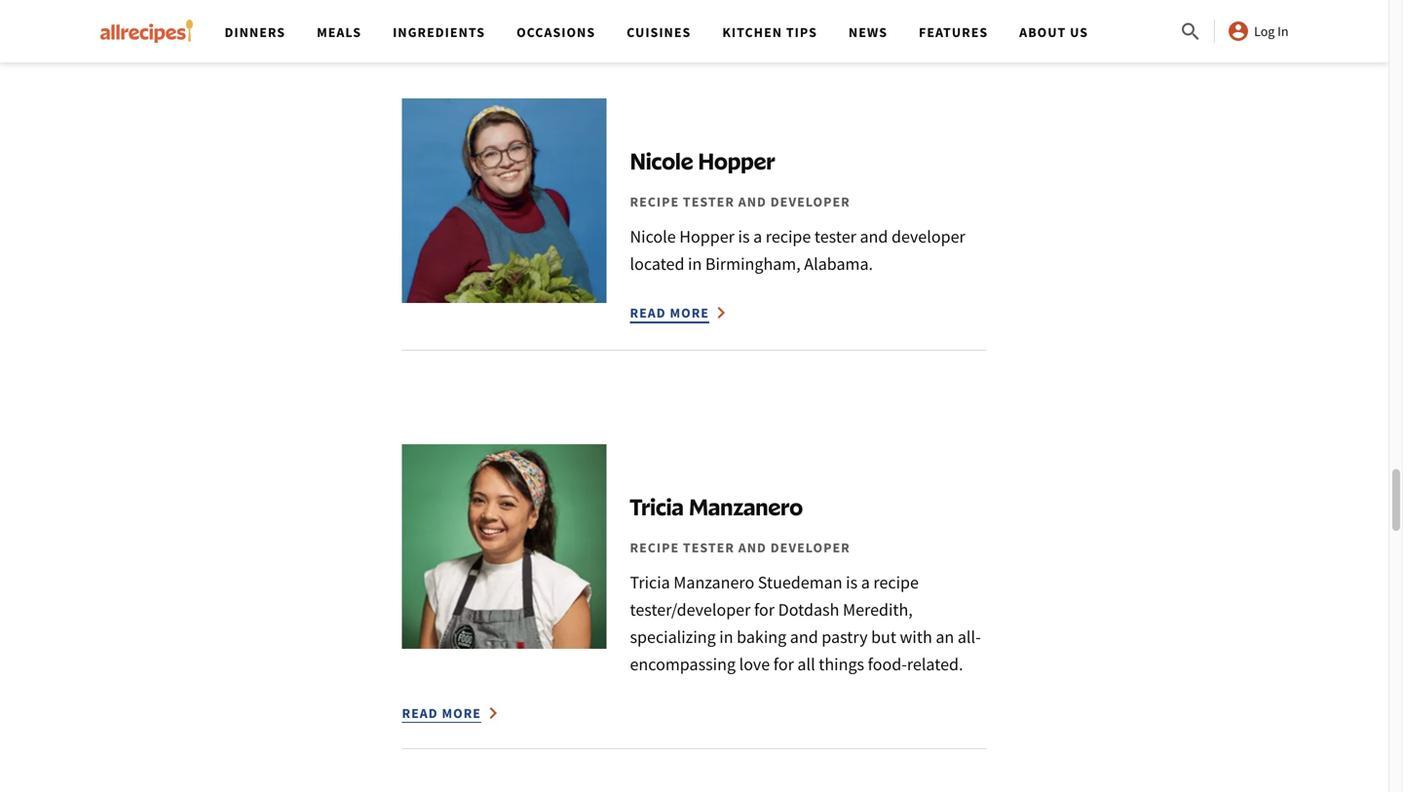 Task type: locate. For each thing, give the bounding box(es) containing it.
2 recipe tester and developer from the top
[[630, 539, 851, 556]]

in right located
[[688, 253, 702, 275]]

recipe inside "nicole hopper is a recipe tester and developer located in birmingham, alabama."
[[766, 226, 811, 248]]

1 horizontal spatial read
[[630, 304, 666, 322]]

0 horizontal spatial more
[[442, 705, 481, 722]]

0 vertical spatial nicole
[[630, 147, 693, 175]]

1 vertical spatial is
[[846, 572, 858, 594]]

account image
[[1227, 19, 1250, 43]]

read more link down alabama.
[[630, 301, 987, 325]]

love
[[739, 653, 770, 675]]

recipe inside tricia manzanero stuedeman is a recipe tester/developer for dotdash meredith, specializing in baking and pastry but with an all- encompassing love for all things food-related.
[[874, 572, 919, 594]]

kitchen tips link
[[722, 23, 818, 41]]

and inside tricia manzanero stuedeman is a recipe tester/developer for dotdash meredith, specializing in baking and pastry but with an all- encompassing love for all things food-related.
[[790, 626, 818, 648]]

for
[[754, 599, 775, 621], [774, 653, 794, 675]]

1 horizontal spatial in
[[720, 626, 733, 648]]

about us
[[1020, 23, 1089, 41]]

ingredients
[[393, 23, 485, 41]]

a up birmingham, at the top
[[753, 226, 762, 248]]

0 vertical spatial more
[[670, 304, 709, 322]]

1 vertical spatial read more
[[402, 705, 481, 722]]

1 nicole from the top
[[630, 147, 693, 175]]

1 vertical spatial in
[[720, 626, 733, 648]]

tester down nicole hopper
[[683, 193, 735, 211]]

1 vertical spatial for
[[774, 653, 794, 675]]

1 horizontal spatial a
[[861, 572, 870, 594]]

1 tester from the top
[[683, 193, 735, 211]]

1 vertical spatial more
[[442, 705, 481, 722]]

and up the all
[[790, 626, 818, 648]]

recipe up meredith,
[[874, 572, 919, 594]]

0 vertical spatial manzanero
[[689, 493, 803, 521]]

0 vertical spatial hopper
[[698, 147, 775, 175]]

recipe up located
[[630, 193, 679, 211]]

1 developer from the top
[[771, 193, 851, 211]]

in inside "nicole hopper is a recipe tester and developer located in birmingham, alabama."
[[688, 253, 702, 275]]

0 vertical spatial for
[[754, 599, 775, 621]]

1 horizontal spatial read more
[[630, 304, 709, 322]]

and
[[738, 193, 767, 211], [860, 226, 888, 248], [738, 539, 767, 556], [790, 626, 818, 648]]

recipe tester and developer for manzanero
[[630, 539, 851, 556]]

manzanero up stuedeman
[[689, 493, 803, 521]]

and right tester
[[860, 226, 888, 248]]

0 horizontal spatial in
[[688, 253, 702, 275]]

2 recipe from the top
[[630, 539, 679, 556]]

read more for nicole
[[630, 304, 709, 322]]

0 vertical spatial recipe tester and developer
[[630, 193, 851, 211]]

recipe tester and developer
[[630, 193, 851, 211], [630, 539, 851, 556]]

chevron_right image
[[709, 301, 733, 325]]

tester for hopper
[[683, 193, 735, 211]]

read more link down encompassing
[[402, 702, 987, 725]]

for up baking
[[754, 599, 775, 621]]

2 tricia from the top
[[630, 572, 670, 594]]

manzanero for tricia manzanero stuedeman is a recipe tester/developer for dotdash meredith, specializing in baking and pastry but with an all- encompassing love for all things food-related.
[[674, 572, 755, 594]]

1 horizontal spatial is
[[846, 572, 858, 594]]

nicole inside "nicole hopper is a recipe tester and developer located in birmingham, alabama."
[[630, 226, 676, 248]]

nicole hopper is a recipe tester and developer located in birmingham, alabama.
[[630, 226, 966, 275]]

navigation
[[209, 0, 1179, 62]]

0 horizontal spatial is
[[738, 226, 750, 248]]

hopper for nicole hopper is a recipe tester and developer located in birmingham, alabama.
[[680, 226, 735, 248]]

1 vertical spatial read
[[402, 705, 438, 722]]

2 tester from the top
[[683, 539, 735, 556]]

0 vertical spatial read more link
[[630, 301, 987, 325]]

0 vertical spatial a
[[753, 226, 762, 248]]

read left chevron_right icon
[[402, 705, 438, 722]]

developer for nicole hopper
[[771, 193, 851, 211]]

recipe
[[766, 226, 811, 248], [874, 572, 919, 594]]

0 vertical spatial tricia
[[630, 493, 684, 521]]

read
[[630, 304, 666, 322], [402, 705, 438, 722]]

read down located
[[630, 304, 666, 322]]

more
[[670, 304, 709, 322], [442, 705, 481, 722]]

more for tricia
[[442, 705, 481, 722]]

0 vertical spatial in
[[688, 253, 702, 275]]

recipe tester and developer down nicole hopper
[[630, 193, 851, 211]]

food-
[[868, 653, 907, 675]]

nicole for nicole hopper is a recipe tester and developer located in birmingham, alabama.
[[630, 226, 676, 248]]

in left baking
[[720, 626, 733, 648]]

nicole for nicole hopper
[[630, 147, 693, 175]]

1 recipe tester and developer from the top
[[630, 193, 851, 211]]

tester
[[683, 193, 735, 211], [683, 539, 735, 556]]

is up birmingham, at the top
[[738, 226, 750, 248]]

tricia for tricia manzanero
[[630, 493, 684, 521]]

hopper inside "nicole hopper is a recipe tester and developer located in birmingham, alabama."
[[680, 226, 735, 248]]

recipe
[[630, 193, 679, 211], [630, 539, 679, 556]]

recipe for nicole hopper
[[630, 193, 679, 211]]

features link
[[919, 23, 988, 41]]

features
[[919, 23, 988, 41]]

developer for tricia manzanero
[[771, 539, 851, 556]]

a
[[753, 226, 762, 248], [861, 572, 870, 594]]

1 recipe from the top
[[630, 193, 679, 211]]

for left the all
[[774, 653, 794, 675]]

manzanero up tester/developer
[[674, 572, 755, 594]]

tester down tricia manzanero
[[683, 539, 735, 556]]

1 vertical spatial nicole
[[630, 226, 676, 248]]

dinners
[[225, 23, 286, 41]]

tricia manzanero
[[630, 493, 803, 521]]

0 horizontal spatial a
[[753, 226, 762, 248]]

hopper for nicole hopper
[[698, 147, 775, 175]]

nicole hopper
[[630, 147, 775, 175]]

1 vertical spatial developer
[[771, 539, 851, 556]]

about us link
[[1020, 23, 1089, 41]]

kitchen tips
[[722, 23, 818, 41]]

recipe up tester/developer
[[630, 539, 679, 556]]

1 vertical spatial read more link
[[402, 702, 987, 725]]

1 horizontal spatial recipe
[[874, 572, 919, 594]]

0 vertical spatial developer
[[771, 193, 851, 211]]

things
[[819, 653, 865, 675]]

1 vertical spatial hopper
[[680, 226, 735, 248]]

0 vertical spatial read more
[[630, 304, 709, 322]]

read more link for manzanero
[[402, 702, 987, 725]]

news
[[849, 23, 888, 41]]

0 horizontal spatial read more
[[402, 705, 481, 722]]

about
[[1020, 23, 1067, 41]]

tricia inside tricia manzanero stuedeman is a recipe tester/developer for dotdash meredith, specializing in baking and pastry but with an all- encompassing love for all things food-related.
[[630, 572, 670, 594]]

read more link for hopper
[[630, 301, 987, 325]]

manzanero
[[689, 493, 803, 521], [674, 572, 755, 594]]

1 vertical spatial tricia
[[630, 572, 670, 594]]

read more link
[[630, 301, 987, 325], [402, 702, 987, 725]]

is up meredith,
[[846, 572, 858, 594]]

manzanero inside tricia manzanero stuedeman is a recipe tester/developer for dotdash meredith, specializing in baking and pastry but with an all- encompassing love for all things food-related.
[[674, 572, 755, 594]]

developer
[[771, 193, 851, 211], [771, 539, 851, 556]]

developer up tester
[[771, 193, 851, 211]]

tricia
[[630, 493, 684, 521], [630, 572, 670, 594]]

1 vertical spatial a
[[861, 572, 870, 594]]

1 tricia from the top
[[630, 493, 684, 521]]

a up meredith,
[[861, 572, 870, 594]]

1 vertical spatial recipe
[[630, 539, 679, 556]]

all-
[[958, 626, 981, 648]]

related.
[[907, 653, 963, 675]]

is
[[738, 226, 750, 248], [846, 572, 858, 594]]

a inside tricia manzanero stuedeman is a recipe tester/developer for dotdash meredith, specializing in baking and pastry but with an all- encompassing love for all things food-related.
[[861, 572, 870, 594]]

in
[[688, 253, 702, 275], [720, 626, 733, 648]]

0 horizontal spatial read
[[402, 705, 438, 722]]

recipe up birmingham, at the top
[[766, 226, 811, 248]]

1 vertical spatial tester
[[683, 539, 735, 556]]

tester for manzanero
[[683, 539, 735, 556]]

developer
[[892, 226, 966, 248]]

1 vertical spatial recipe
[[874, 572, 919, 594]]

recipe tester and developer down tricia manzanero
[[630, 539, 851, 556]]

developer up stuedeman
[[771, 539, 851, 556]]

0 vertical spatial read
[[630, 304, 666, 322]]

2 developer from the top
[[771, 539, 851, 556]]

read for nicole hopper
[[630, 304, 666, 322]]

1 vertical spatial recipe tester and developer
[[630, 539, 851, 556]]

0 vertical spatial tester
[[683, 193, 735, 211]]

read more
[[630, 304, 709, 322], [402, 705, 481, 722]]

2 nicole from the top
[[630, 226, 676, 248]]

0 horizontal spatial recipe
[[766, 226, 811, 248]]

1 horizontal spatial more
[[670, 304, 709, 322]]

nicole
[[630, 147, 693, 175], [630, 226, 676, 248]]

hopper
[[698, 147, 775, 175], [680, 226, 735, 248]]

and up birmingham, at the top
[[738, 193, 767, 211]]

meals link
[[317, 23, 362, 41]]

0 vertical spatial recipe
[[766, 226, 811, 248]]

tester/developer
[[630, 599, 751, 621]]

0 vertical spatial is
[[738, 226, 750, 248]]

1 vertical spatial manzanero
[[674, 572, 755, 594]]

us
[[1070, 23, 1089, 41]]

0 vertical spatial recipe
[[630, 193, 679, 211]]



Task type: vqa. For each thing, say whether or not it's contained in the screenshot.
the top sauce
no



Task type: describe. For each thing, give the bounding box(es) containing it.
read for tricia manzanero
[[402, 705, 438, 722]]

home image
[[100, 19, 193, 43]]

navigation containing dinners
[[209, 0, 1179, 62]]

occasions
[[517, 23, 596, 41]]

and inside "nicole hopper is a recipe tester and developer located in birmingham, alabama."
[[860, 226, 888, 248]]

an
[[936, 626, 954, 648]]

tricia manzanero image
[[402, 444, 607, 649]]

log in
[[1254, 22, 1289, 40]]

alabama.
[[804, 253, 873, 275]]

read more for tricia
[[402, 705, 481, 722]]

meals
[[317, 23, 362, 41]]

birmingham,
[[706, 253, 801, 275]]

tricia for tricia manzanero stuedeman is a recipe tester/developer for dotdash meredith, specializing in baking and pastry but with an all- encompassing love for all things food-related.
[[630, 572, 670, 594]]

search image
[[1179, 20, 1203, 44]]

pastry
[[822, 626, 868, 648]]

news link
[[849, 23, 888, 41]]

specializing
[[630, 626, 716, 648]]

log in link
[[1227, 19, 1289, 43]]

log
[[1254, 22, 1275, 40]]

occasions link
[[517, 23, 596, 41]]

cuisines
[[627, 23, 691, 41]]

in
[[1278, 22, 1289, 40]]

tips
[[786, 23, 818, 41]]

and down tricia manzanero
[[738, 539, 767, 556]]

manzanero for tricia manzanero
[[689, 493, 803, 521]]

chevron_right image
[[481, 702, 505, 725]]

more for nicole
[[670, 304, 709, 322]]

all
[[798, 653, 815, 675]]

located
[[630, 253, 685, 275]]

recipe tester and developer for hopper
[[630, 193, 851, 211]]

dinners link
[[225, 23, 286, 41]]

encompassing
[[630, 653, 736, 675]]

tester
[[815, 226, 857, 248]]

is inside tricia manzanero stuedeman is a recipe tester/developer for dotdash meredith, specializing in baking and pastry but with an all- encompassing love for all things food-related.
[[846, 572, 858, 594]]

with
[[900, 626, 932, 648]]

baking
[[737, 626, 787, 648]]

in inside tricia manzanero stuedeman is a recipe tester/developer for dotdash meredith, specializing in baking and pastry but with an all- encompassing love for all things food-related.
[[720, 626, 733, 648]]

but
[[871, 626, 897, 648]]

meredith,
[[843, 599, 913, 621]]

is inside "nicole hopper is a recipe tester and developer located in birmingham, alabama."
[[738, 226, 750, 248]]

kitchen
[[722, 23, 783, 41]]

dotdash
[[778, 599, 840, 621]]

ingredients link
[[393, 23, 485, 41]]

a inside "nicole hopper is a recipe tester and developer located in birmingham, alabama."
[[753, 226, 762, 248]]

nicole hopper image
[[402, 98, 607, 303]]

recipe for tricia manzanero
[[630, 539, 679, 556]]

stuedeman
[[758, 572, 843, 594]]

tricia manzanero stuedeman is a recipe tester/developer for dotdash meredith, specializing in baking and pastry but with an all- encompassing love for all things food-related.
[[630, 572, 981, 675]]

cuisines link
[[627, 23, 691, 41]]



